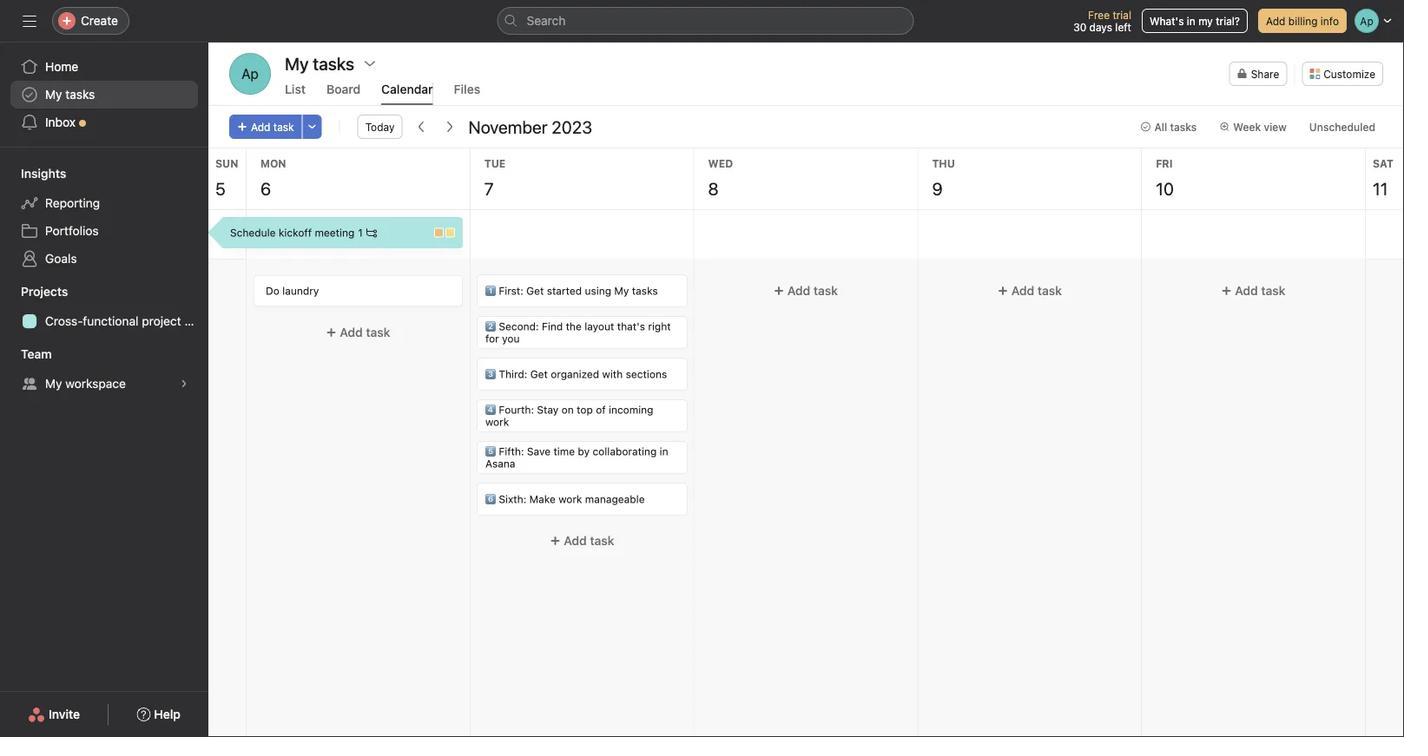 Task type: locate. For each thing, give the bounding box(es) containing it.
insights button
[[0, 165, 66, 182]]

tasks down home
[[65, 87, 95, 102]]

2 vertical spatial tasks
[[632, 285, 658, 297]]

today
[[365, 121, 395, 133]]

customize button
[[1302, 62, 1383, 86]]

4️⃣ fourth: stay on top of incoming work
[[485, 404, 653, 428]]

1️⃣ first: get started using my tasks
[[485, 285, 658, 297]]

add
[[1266, 15, 1286, 27], [251, 121, 270, 133], [788, 284, 811, 298], [1011, 284, 1034, 298], [1235, 284, 1258, 298], [340, 325, 363, 340], [564, 534, 587, 548]]

1
[[358, 227, 363, 239]]

1 vertical spatial work
[[558, 493, 582, 505]]

inbox
[[45, 115, 76, 129]]

get for organized
[[530, 368, 548, 380]]

1 vertical spatial in
[[659, 445, 668, 458]]

functional
[[83, 314, 139, 328]]

sat
[[1373, 157, 1394, 169]]

incoming
[[609, 404, 653, 416]]

team
[[21, 347, 52, 361]]

1 vertical spatial get
[[530, 368, 548, 380]]

3️⃣ third: get organized with sections
[[485, 368, 667, 380]]

today button
[[357, 115, 402, 139]]

1 horizontal spatial in
[[1187, 15, 1196, 27]]

all
[[1154, 121, 1167, 133]]

0 vertical spatial work
[[485, 416, 509, 428]]

search list box
[[497, 7, 914, 35]]

my
[[1199, 15, 1213, 27]]

1 horizontal spatial tasks
[[632, 285, 658, 297]]

my right using
[[614, 285, 629, 297]]

list
[[285, 82, 306, 96]]

tasks for my tasks
[[65, 87, 95, 102]]

6️⃣ sixth: make work manageable
[[485, 493, 645, 505]]

0 horizontal spatial tasks
[[65, 87, 95, 102]]

next week image
[[442, 120, 456, 134]]

my inside teams 'element'
[[45, 376, 62, 391]]

second:
[[499, 320, 539, 333]]

1 horizontal spatial work
[[558, 493, 582, 505]]

teams element
[[0, 339, 208, 401]]

help button
[[125, 699, 192, 730]]

add billing info
[[1266, 15, 1339, 27]]

invite
[[49, 707, 80, 722]]

0 vertical spatial in
[[1187, 15, 1196, 27]]

sat 11
[[1373, 157, 1394, 198]]

unscheduled
[[1309, 121, 1376, 133]]

11
[[1373, 178, 1388, 198]]

portfolios
[[45, 224, 99, 238]]

0 vertical spatial my
[[45, 87, 62, 102]]

goals
[[45, 251, 77, 266]]

the
[[566, 320, 582, 333]]

in right collaborating on the bottom left
[[659, 445, 668, 458]]

project
[[142, 314, 181, 328]]

fri 10
[[1156, 157, 1174, 198]]

2 vertical spatial my
[[45, 376, 62, 391]]

get right first:
[[526, 285, 544, 297]]

thu
[[932, 157, 955, 169]]

2️⃣ second: find the layout that's right for you
[[485, 320, 671, 345]]

in
[[1187, 15, 1196, 27], [659, 445, 668, 458]]

tasks up that's
[[632, 285, 658, 297]]

of
[[596, 404, 606, 416]]

2023
[[552, 116, 592, 137]]

board
[[327, 82, 361, 96]]

2 horizontal spatial tasks
[[1170, 121, 1197, 133]]

0 horizontal spatial in
[[659, 445, 668, 458]]

add billing info button
[[1258, 9, 1347, 33]]

projects
[[21, 284, 68, 299]]

0 vertical spatial tasks
[[65, 87, 95, 102]]

5
[[215, 178, 226, 198]]

find
[[542, 320, 563, 333]]

unscheduled button
[[1302, 115, 1383, 139]]

started
[[547, 285, 582, 297]]

sun 5
[[215, 157, 238, 198]]

all tasks
[[1154, 121, 1197, 133]]

work up 5️⃣
[[485, 416, 509, 428]]

tue
[[484, 157, 506, 169]]

for
[[485, 333, 499, 345]]

add task button
[[229, 115, 302, 139], [701, 275, 910, 307], [925, 275, 1134, 307], [1149, 275, 1358, 307], [254, 317, 463, 348], [477, 525, 687, 557]]

work right make in the left bottom of the page
[[558, 493, 582, 505]]

by
[[578, 445, 590, 458]]

my for my tasks
[[45, 87, 62, 102]]

0 horizontal spatial work
[[485, 416, 509, 428]]

3️⃣
[[485, 368, 496, 380]]

tasks inside global element
[[65, 87, 95, 102]]

manageable
[[585, 493, 645, 505]]

in left my
[[1187, 15, 1196, 27]]

that's
[[617, 320, 645, 333]]

reporting link
[[10, 189, 198, 217]]

5️⃣
[[485, 445, 496, 458]]

you
[[502, 333, 520, 345]]

8
[[708, 178, 719, 198]]

previous week image
[[415, 120, 429, 134]]

tasks inside dropdown button
[[1170, 121, 1197, 133]]

get right third:
[[530, 368, 548, 380]]

my down team
[[45, 376, 62, 391]]

layout
[[584, 320, 614, 333]]

my up inbox
[[45, 87, 62, 102]]

my inside global element
[[45, 87, 62, 102]]

None text field
[[266, 283, 451, 299]]

tasks right all
[[1170, 121, 1197, 133]]

what's
[[1150, 15, 1184, 27]]

tasks
[[65, 87, 95, 102], [1170, 121, 1197, 133], [632, 285, 658, 297]]

1 vertical spatial tasks
[[1170, 121, 1197, 133]]

0 vertical spatial get
[[526, 285, 544, 297]]

trial
[[1113, 9, 1131, 21]]

add task
[[251, 121, 294, 133], [788, 284, 838, 298], [1011, 284, 1062, 298], [1235, 284, 1286, 298], [340, 325, 390, 340], [564, 534, 614, 548]]

workspace
[[65, 376, 126, 391]]



Task type: vqa. For each thing, say whether or not it's contained in the screenshot.


Task type: describe. For each thing, give the bounding box(es) containing it.
6
[[261, 178, 271, 198]]

show options image
[[363, 56, 377, 70]]

1️⃣
[[485, 285, 496, 297]]

organized
[[551, 368, 599, 380]]

10
[[1156, 178, 1174, 198]]

in inside 5️⃣ fifth: save time by collaborating in asana
[[659, 445, 668, 458]]

stay
[[537, 404, 558, 416]]

invite button
[[17, 699, 91, 730]]

what's in my trial?
[[1150, 15, 1240, 27]]

right
[[648, 320, 671, 333]]

files link
[[454, 82, 480, 105]]

wed 8
[[708, 157, 733, 198]]

share button
[[1229, 62, 1287, 86]]

files
[[454, 82, 480, 96]]

share
[[1251, 68, 1279, 80]]

billing
[[1289, 15, 1318, 27]]

portfolios link
[[10, 217, 198, 245]]

wed
[[708, 157, 733, 169]]

my workspace
[[45, 376, 126, 391]]

fri
[[1156, 157, 1173, 169]]

sun
[[215, 157, 238, 169]]

left
[[1115, 21, 1131, 33]]

with
[[602, 368, 623, 380]]

create button
[[52, 7, 129, 35]]

team button
[[0, 346, 52, 363]]

schedule kickoff meeting
[[230, 227, 355, 239]]

make
[[529, 493, 555, 505]]

on
[[561, 404, 574, 416]]

my tasks link
[[10, 81, 198, 109]]

work inside 4️⃣ fourth: stay on top of incoming work
[[485, 416, 509, 428]]

meeting
[[315, 227, 355, 239]]

global element
[[0, 43, 208, 147]]

projects button
[[0, 283, 68, 300]]

get for started
[[526, 285, 544, 297]]

6️⃣
[[485, 493, 496, 505]]

add inside button
[[1266, 15, 1286, 27]]

home link
[[10, 53, 198, 81]]

2️⃣
[[485, 320, 496, 333]]

fourth:
[[499, 404, 534, 416]]

9
[[932, 178, 943, 198]]

insights element
[[0, 158, 208, 276]]

collaborating
[[592, 445, 657, 458]]

kickoff
[[279, 227, 312, 239]]

asana
[[485, 458, 515, 470]]

sixth:
[[499, 493, 526, 505]]

all tasks button
[[1133, 115, 1205, 139]]

ap button
[[229, 53, 271, 95]]

insights
[[21, 166, 66, 181]]

november 2023
[[468, 116, 592, 137]]

home
[[45, 59, 78, 74]]

top
[[577, 404, 593, 416]]

reporting
[[45, 196, 100, 210]]

mon
[[261, 157, 286, 169]]

fifth:
[[499, 445, 524, 458]]

projects element
[[0, 276, 208, 339]]

cross-
[[45, 314, 83, 328]]

30
[[1073, 21, 1087, 33]]

using
[[585, 285, 611, 297]]

more actions image
[[307, 122, 318, 132]]

leftcount image
[[366, 228, 377, 238]]

goals link
[[10, 245, 198, 273]]

calendar
[[381, 82, 433, 96]]

customize
[[1324, 68, 1376, 80]]

view
[[1264, 121, 1287, 133]]

hide sidebar image
[[23, 14, 36, 28]]

4️⃣
[[485, 404, 496, 416]]

search
[[527, 13, 566, 28]]

tasks for all tasks
[[1170, 121, 1197, 133]]

mon 6
[[261, 157, 286, 198]]

my tasks
[[285, 53, 354, 73]]

days
[[1089, 21, 1112, 33]]

ap
[[241, 66, 259, 82]]

november
[[468, 116, 547, 137]]

search button
[[497, 7, 914, 35]]

list link
[[285, 82, 306, 105]]

schedule
[[230, 227, 276, 239]]

free trial 30 days left
[[1073, 9, 1131, 33]]

create
[[81, 13, 118, 28]]

first:
[[499, 285, 523, 297]]

info
[[1321, 15, 1339, 27]]

1 vertical spatial my
[[614, 285, 629, 297]]

what's in my trial? button
[[1142, 9, 1248, 33]]

my for my workspace
[[45, 376, 62, 391]]

week view button
[[1212, 115, 1295, 139]]

my tasks
[[45, 87, 95, 102]]

thu 9
[[932, 157, 955, 198]]

see details, my workspace image
[[179, 379, 189, 389]]

in inside button
[[1187, 15, 1196, 27]]

my workspace link
[[10, 370, 198, 398]]



